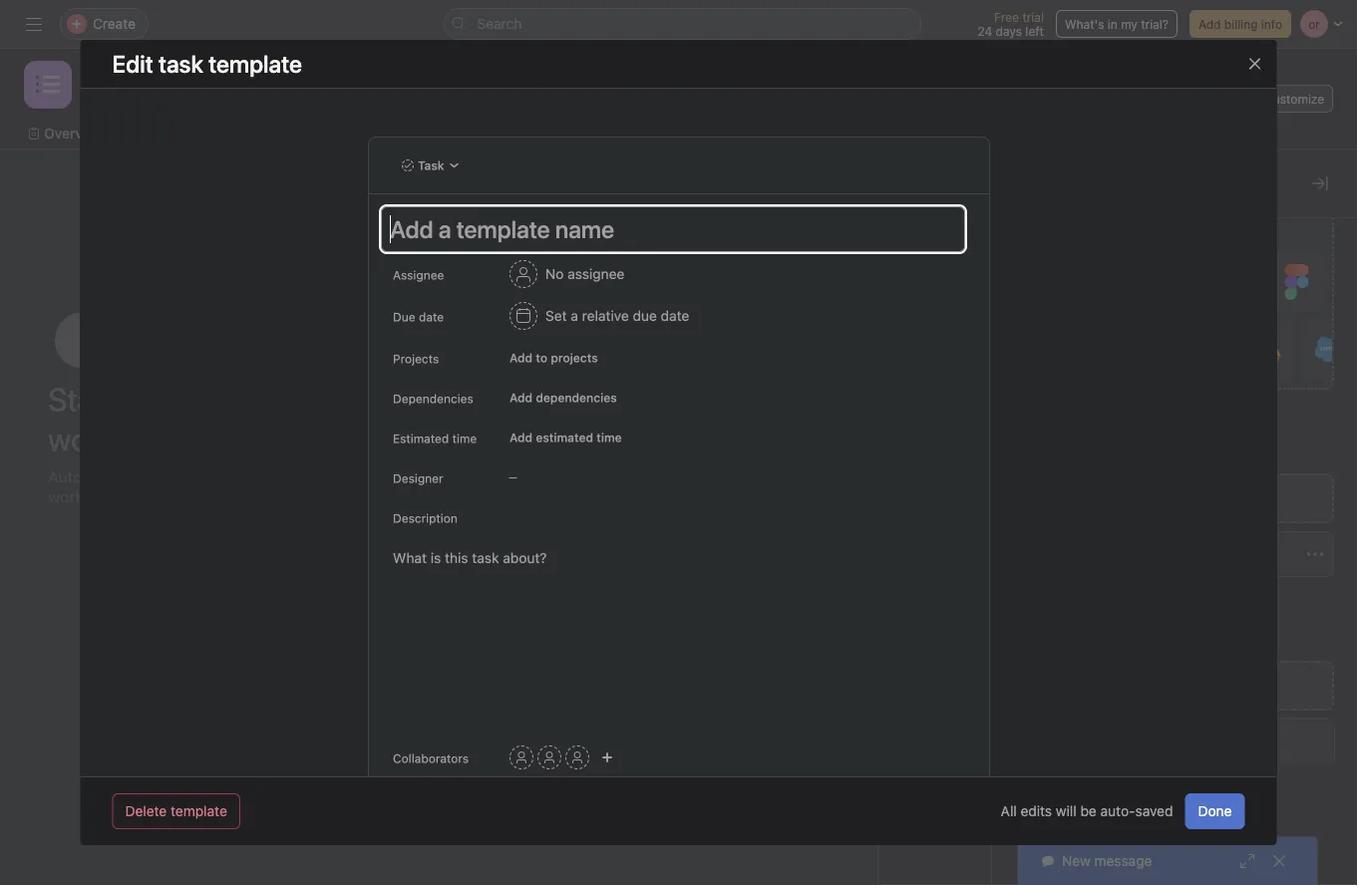 Task type: describe. For each thing, give the bounding box(es) containing it.
due date
[[393, 310, 443, 324]]

delete
[[125, 803, 167, 820]]

add for add billing info
[[1199, 17, 1221, 31]]

free trial 24 days left
[[978, 10, 1044, 38]]

being
[[639, 332, 689, 355]]

or
[[1071, 92, 1083, 106]]

—
[[508, 472, 517, 483]]

free
[[995, 10, 1019, 24]]

add for add dependencies
[[509, 391, 532, 405]]

workflow
[[483, 125, 545, 142]]

— button
[[500, 460, 620, 496]]

no assignee
[[545, 266, 624, 282]]

edits
[[1021, 803, 1052, 820]]

3
[[915, 243, 922, 257]]

projects
[[550, 351, 598, 365]]

add estimated time button
[[500, 424, 631, 452]]

estimated
[[393, 432, 449, 446]]

estimated
[[535, 431, 593, 445]]

add to projects button
[[500, 344, 607, 372]]

in inside start building your workflow in two minutes automate your team's process and keep work flowing.
[[179, 420, 203, 458]]

0 horizontal spatial time
[[452, 432, 477, 446]]

delete template button
[[112, 794, 240, 830]]

dependencies
[[393, 392, 473, 406]]

are
[[553, 332, 582, 355]]

done button
[[1186, 794, 1245, 830]]

add billing info
[[1199, 17, 1283, 31]]

overview
[[44, 125, 106, 142]]

add billing info button
[[1190, 10, 1292, 38]]

to inside button
[[535, 351, 547, 365]]

next
[[752, 761, 782, 778]]

due
[[393, 310, 415, 324]]

overview link
[[28, 123, 106, 145]]

assignee
[[567, 266, 624, 282]]

set a relative due date button
[[500, 298, 698, 334]]

share button
[[1157, 85, 1223, 113]]

no
[[545, 266, 563, 282]]

saved
[[1136, 803, 1174, 820]]

process
[[215, 468, 274, 487]]

customize
[[1265, 92, 1325, 106]]

date inside set a relative due date dropdown button
[[660, 308, 689, 324]]

relative
[[582, 308, 629, 324]]

no assignee button
[[500, 256, 633, 292]]

to inside how are tasks being added to this project?
[[755, 332, 773, 355]]

edit
[[112, 50, 153, 78]]

24
[[978, 24, 993, 38]]

add to projects
[[509, 351, 598, 365]]

list
[[145, 125, 169, 142]]

billing
[[1225, 17, 1258, 31]]

two minutes
[[210, 420, 377, 458]]

templates
[[516, 574, 573, 588]]

team's
[[161, 468, 211, 487]]

new message
[[1062, 853, 1153, 870]]

0 vertical spatial close image
[[1247, 56, 1263, 72]]

calendar
[[384, 125, 443, 142]]

task templates
[[486, 574, 573, 588]]

add to starred image
[[204, 77, 220, 93]]

customize button
[[1240, 85, 1334, 113]]

template
[[171, 803, 227, 820]]

next button
[[739, 752, 795, 788]]

keep
[[310, 468, 346, 487]]

3 fields
[[915, 243, 956, 257]]

close details image
[[1313, 176, 1329, 192]]

done
[[1198, 803, 1232, 820]]

what's in my trial?
[[1065, 17, 1169, 31]]

dashboard
[[609, 125, 681, 142]]

left
[[1026, 24, 1044, 38]]

1 vertical spatial close image
[[1272, 854, 1288, 870]]

1 horizontal spatial your
[[238, 381, 298, 418]]

time inside button
[[596, 431, 622, 445]]

info
[[1262, 17, 1283, 31]]



Task type: locate. For each thing, give the bounding box(es) containing it.
will
[[1056, 803, 1077, 820]]

0 horizontal spatial to
[[535, 351, 547, 365]]

your
[[238, 381, 298, 418], [124, 468, 157, 487]]

None text field
[[84, 67, 166, 103]]

close image right expand new message icon
[[1272, 854, 1288, 870]]

auto-
[[1101, 803, 1136, 820]]

0 vertical spatial task
[[417, 159, 444, 173]]

manually
[[527, 417, 584, 433]]

estimated time
[[393, 432, 477, 446]]

add up — on the bottom
[[509, 431, 532, 445]]

add inside add estimated time button
[[509, 431, 532, 445]]

workflow
[[48, 420, 172, 458]]

added
[[693, 332, 750, 355]]

add inside the add dependencies button
[[509, 391, 532, 405]]

in
[[1108, 17, 1118, 31], [179, 420, 203, 458]]

add inside add to projects button
[[509, 351, 532, 365]]

calendar link
[[368, 123, 443, 145]]

set
[[545, 308, 567, 324]]

how
[[508, 332, 548, 355]]

start
[[48, 381, 114, 418]]

my
[[1121, 17, 1138, 31]]

set a relative due date
[[545, 308, 689, 324]]

dashboard link
[[593, 123, 681, 145]]

task inside button
[[417, 159, 444, 173]]

add dependencies button
[[500, 384, 626, 412]]

in inside button
[[1108, 17, 1118, 31]]

0 horizontal spatial your
[[124, 468, 157, 487]]

your up two minutes
[[238, 381, 298, 418]]

be
[[1081, 803, 1097, 820]]

search button
[[443, 8, 922, 40]]

a
[[570, 308, 578, 324]]

add for add estimated time
[[509, 431, 532, 445]]

work flowing.
[[48, 488, 147, 507]]

fields
[[926, 243, 956, 257]]

files
[[827, 125, 858, 142]]

1 horizontal spatial in
[[1108, 17, 1118, 31]]

this project?
[[585, 360, 696, 383]]

list image
[[36, 73, 60, 97]]

delete template
[[125, 803, 227, 820]]

0 vertical spatial in
[[1108, 17, 1118, 31]]

add estimated time
[[509, 431, 622, 445]]

search list box
[[443, 8, 922, 40]]

0 horizontal spatial task
[[417, 159, 444, 173]]

1 vertical spatial your
[[124, 468, 157, 487]]

close image
[[1247, 56, 1263, 72], [1272, 854, 1288, 870]]

add inside the 'add billing info' button
[[1199, 17, 1221, 31]]

task left templates
[[486, 574, 512, 588]]

add dependencies
[[509, 391, 617, 405]]

1 horizontal spatial to
[[755, 332, 773, 355]]

1 horizontal spatial time
[[596, 431, 622, 445]]

all edits will be auto-saved
[[1001, 803, 1174, 820]]

dependencies
[[535, 391, 617, 405]]

add
[[1199, 17, 1221, 31], [509, 351, 532, 365], [509, 391, 532, 405], [509, 431, 532, 445]]

task for task templates
[[486, 574, 512, 588]]

trial?
[[1141, 17, 1169, 31]]

what's
[[1065, 17, 1105, 31]]

share
[[1182, 92, 1214, 106]]

projects
[[393, 352, 439, 366]]

to right added
[[755, 332, 773, 355]]

your left team's
[[124, 468, 157, 487]]

close image down the billing
[[1247, 56, 1263, 72]]

1 vertical spatial in
[[179, 420, 203, 458]]

add for add to projects
[[509, 351, 532, 365]]

building
[[121, 381, 231, 418]]

1 horizontal spatial task
[[486, 574, 512, 588]]

edit task template
[[112, 50, 302, 78]]

add left the billing
[[1199, 17, 1221, 31]]

Template Name text field
[[381, 206, 965, 252]]

designer
[[393, 472, 443, 486]]

0 horizontal spatial close image
[[1247, 56, 1263, 72]]

task
[[417, 159, 444, 173], [486, 574, 512, 588]]

task button
[[393, 152, 469, 180]]

to left are
[[535, 351, 547, 365]]

how are tasks being added to this project?
[[508, 332, 773, 383]]

days
[[996, 24, 1022, 38]]

task down calendar
[[417, 159, 444, 173]]

or button
[[1065, 87, 1089, 111]]

add up manually
[[509, 391, 532, 405]]

assignee
[[393, 268, 444, 282]]

collaborators
[[393, 752, 468, 766]]

list link
[[130, 123, 169, 145]]

and
[[278, 468, 306, 487]]

1 horizontal spatial close image
[[1272, 854, 1288, 870]]

expand new message image
[[1240, 854, 1256, 870]]

to
[[755, 332, 773, 355], [535, 351, 547, 365]]

1 vertical spatial task
[[486, 574, 512, 588]]

0 vertical spatial your
[[238, 381, 298, 418]]

task for task
[[417, 159, 444, 173]]

date right due
[[418, 310, 443, 324]]

add left are
[[509, 351, 532, 365]]

messages
[[721, 125, 787, 142]]

what's in my trial? button
[[1056, 10, 1178, 38]]

all
[[1001, 803, 1017, 820]]

messages link
[[705, 123, 787, 145]]

in left my
[[1108, 17, 1118, 31]]

in up team's
[[179, 420, 203, 458]]

0 horizontal spatial date
[[418, 310, 443, 324]]

search
[[477, 15, 522, 32]]

date up being at the top
[[660, 308, 689, 324]]

files link
[[811, 123, 858, 145]]

1 horizontal spatial date
[[660, 308, 689, 324]]

0 horizontal spatial in
[[179, 420, 203, 458]]

automate
[[48, 468, 120, 487]]

date
[[660, 308, 689, 324], [418, 310, 443, 324]]

task template
[[159, 50, 302, 78]]

description
[[393, 512, 457, 526]]

due
[[632, 308, 657, 324]]

forms
[[486, 476, 522, 490]]

trial
[[1023, 10, 1044, 24]]

workflow link
[[467, 123, 545, 145]]

add or remove collaborators image
[[601, 752, 613, 764]]



Task type: vqa. For each thing, say whether or not it's contained in the screenshot.
see details, my first portfolio image
no



